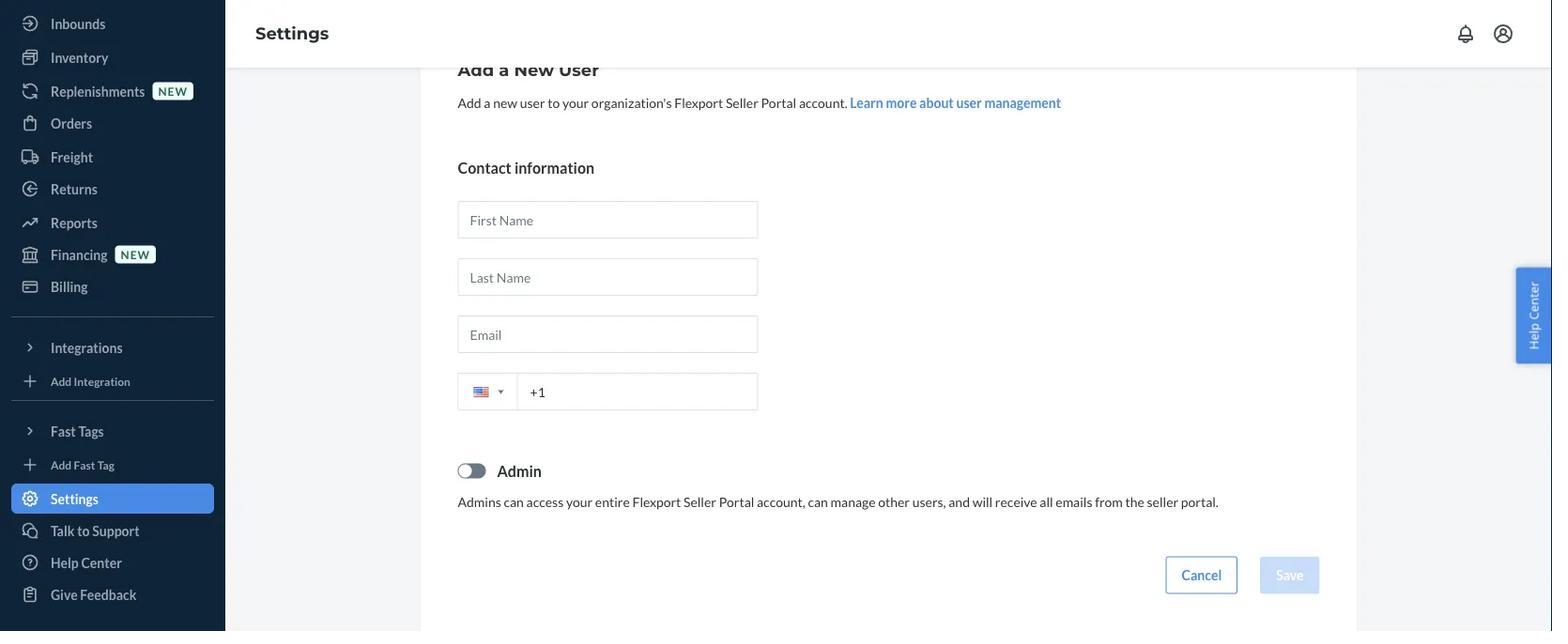 Task type: locate. For each thing, give the bounding box(es) containing it.
organization's
[[592, 95, 672, 111]]

1 can from the left
[[504, 495, 524, 511]]

0 horizontal spatial new
[[121, 247, 150, 261]]

seller
[[1147, 495, 1179, 511]]

0 vertical spatial portal
[[761, 95, 797, 111]]

add up contact
[[458, 95, 482, 111]]

help center inside button
[[1526, 281, 1543, 350]]

1 horizontal spatial center
[[1526, 281, 1543, 320]]

a left new
[[499, 60, 509, 80]]

reports
[[51, 215, 97, 231]]

flexport right entire
[[633, 495, 681, 511]]

0 vertical spatial center
[[1526, 281, 1543, 320]]

new for replenishments
[[158, 84, 188, 98]]

your
[[563, 95, 589, 111], [566, 495, 593, 511]]

1 horizontal spatial a
[[499, 60, 509, 80]]

settings
[[255, 23, 329, 44], [51, 491, 99, 507]]

0 vertical spatial a
[[499, 60, 509, 80]]

support
[[92, 523, 140, 539]]

add inside 'add fast tag' link
[[51, 458, 72, 471]]

talk
[[51, 523, 75, 539]]

user right 'about'
[[957, 95, 982, 111]]

add left integration
[[51, 374, 72, 388]]

inbounds
[[51, 15, 105, 31]]

will
[[973, 495, 993, 511]]

1 (702) 123-4567 telephone field
[[458, 373, 758, 411]]

your down user
[[563, 95, 589, 111]]

financing
[[51, 247, 108, 263]]

1 vertical spatial center
[[81, 555, 122, 571]]

help center
[[1526, 281, 1543, 350], [51, 555, 122, 571]]

1 horizontal spatial new
[[158, 84, 188, 98]]

1 vertical spatial a
[[484, 95, 491, 111]]

portal left account,
[[719, 495, 755, 511]]

feedback
[[80, 587, 137, 603]]

2 horizontal spatial new
[[493, 95, 518, 111]]

add left new
[[458, 60, 494, 80]]

0 horizontal spatial a
[[484, 95, 491, 111]]

0 horizontal spatial portal
[[719, 495, 755, 511]]

inventory
[[51, 49, 108, 65]]

to right talk
[[77, 523, 90, 539]]

talk to support
[[51, 523, 140, 539]]

fast left tag on the bottom left
[[74, 458, 95, 471]]

1 horizontal spatial to
[[548, 95, 560, 111]]

0 horizontal spatial settings link
[[11, 484, 214, 514]]

to
[[548, 95, 560, 111], [77, 523, 90, 539]]

receive
[[996, 495, 1038, 511]]

tag
[[97, 458, 115, 471]]

0 horizontal spatial to
[[77, 523, 90, 539]]

add integration
[[51, 374, 130, 388]]

2 user from the left
[[957, 95, 982, 111]]

integrations button
[[11, 333, 214, 363]]

fast left tags
[[51, 423, 76, 439]]

0 horizontal spatial seller
[[684, 495, 717, 511]]

1 horizontal spatial help
[[1526, 323, 1543, 350]]

flexport
[[675, 95, 723, 111], [633, 495, 681, 511]]

can left the access
[[504, 495, 524, 511]]

account,
[[757, 495, 806, 511]]

add a new user
[[458, 60, 599, 80]]

1 vertical spatial help
[[51, 555, 79, 571]]

a
[[499, 60, 509, 80], [484, 95, 491, 111]]

a for new
[[484, 95, 491, 111]]

can
[[504, 495, 524, 511], [808, 495, 828, 511]]

user
[[520, 95, 545, 111], [957, 95, 982, 111]]

new down add a new user
[[493, 95, 518, 111]]

open account menu image
[[1493, 23, 1515, 45]]

1 vertical spatial portal
[[719, 495, 755, 511]]

0 vertical spatial help
[[1526, 323, 1543, 350]]

add integration link
[[11, 370, 214, 393]]

save
[[1277, 568, 1304, 584]]

orders link
[[11, 108, 214, 138]]

a for new
[[499, 60, 509, 80]]

add inside add integration 'link'
[[51, 374, 72, 388]]

new down reports link
[[121, 247, 150, 261]]

fast tags
[[51, 423, 104, 439]]

more
[[886, 95, 917, 111]]

new
[[158, 84, 188, 98], [493, 95, 518, 111], [121, 247, 150, 261]]

seller left account.
[[726, 95, 759, 111]]

0 vertical spatial fast
[[51, 423, 76, 439]]

management
[[985, 95, 1062, 111]]

center
[[1526, 281, 1543, 320], [81, 555, 122, 571]]

1 vertical spatial settings link
[[11, 484, 214, 514]]

seller
[[726, 95, 759, 111], [684, 495, 717, 511]]

flexport right "organization's"
[[675, 95, 723, 111]]

0 vertical spatial seller
[[726, 95, 759, 111]]

1 horizontal spatial can
[[808, 495, 828, 511]]

other
[[878, 495, 910, 511]]

add fast tag
[[51, 458, 115, 471]]

can left manage
[[808, 495, 828, 511]]

help
[[1526, 323, 1543, 350], [51, 555, 79, 571]]

add
[[458, 60, 494, 80], [458, 95, 482, 111], [51, 374, 72, 388], [51, 458, 72, 471]]

to down new
[[548, 95, 560, 111]]

1 vertical spatial flexport
[[633, 495, 681, 511]]

admin
[[497, 462, 542, 480]]

0 horizontal spatial user
[[520, 95, 545, 111]]

admins
[[458, 495, 501, 511]]

1 horizontal spatial settings link
[[255, 23, 329, 44]]

contact
[[458, 159, 512, 177]]

user down new
[[520, 95, 545, 111]]

portal left account.
[[761, 95, 797, 111]]

settings link
[[255, 23, 329, 44], [11, 484, 214, 514]]

fast
[[51, 423, 76, 439], [74, 458, 95, 471]]

help center button
[[1516, 267, 1553, 364]]

reports link
[[11, 208, 214, 238]]

integrations
[[51, 340, 123, 356]]

a down add a new user
[[484, 95, 491, 111]]

seller left account,
[[684, 495, 717, 511]]

0 horizontal spatial settings
[[51, 491, 99, 507]]

add for add a new user
[[458, 60, 494, 80]]

0 horizontal spatial help center
[[51, 555, 122, 571]]

integration
[[74, 374, 130, 388]]

entire
[[595, 495, 630, 511]]

0 vertical spatial help center
[[1526, 281, 1543, 350]]

give feedback button
[[11, 580, 214, 610]]

1 horizontal spatial seller
[[726, 95, 759, 111]]

1 vertical spatial to
[[77, 523, 90, 539]]

Last Name text field
[[458, 259, 758, 296]]

0 vertical spatial settings
[[255, 23, 329, 44]]

portal
[[761, 95, 797, 111], [719, 495, 755, 511]]

information
[[515, 159, 595, 177]]

your left entire
[[566, 495, 593, 511]]

from
[[1095, 495, 1123, 511]]

1 horizontal spatial help center
[[1526, 281, 1543, 350]]

0 horizontal spatial can
[[504, 495, 524, 511]]

new for financing
[[121, 247, 150, 261]]

billing
[[51, 278, 88, 294]]

add down fast tags
[[51, 458, 72, 471]]

new up orders link
[[158, 84, 188, 98]]

add for add fast tag
[[51, 458, 72, 471]]

1 horizontal spatial user
[[957, 95, 982, 111]]

freight
[[51, 149, 93, 165]]



Task type: describe. For each thing, give the bounding box(es) containing it.
0 vertical spatial your
[[563, 95, 589, 111]]

center inside button
[[1526, 281, 1543, 320]]

1 vertical spatial your
[[566, 495, 593, 511]]

fast tags button
[[11, 416, 214, 446]]

billing link
[[11, 271, 214, 302]]

save button
[[1261, 557, 1320, 595]]

learn
[[850, 95, 884, 111]]

admins can access your entire flexport seller portal account, can manage other users, and will receive all emails from the seller portal.
[[458, 495, 1219, 511]]

1 vertical spatial settings
[[51, 491, 99, 507]]

returns link
[[11, 174, 214, 204]]

2 can from the left
[[808, 495, 828, 511]]

1 horizontal spatial portal
[[761, 95, 797, 111]]

1 horizontal spatial settings
[[255, 23, 329, 44]]

cancel
[[1182, 568, 1222, 584]]

and
[[949, 495, 970, 511]]

0 horizontal spatial help
[[51, 555, 79, 571]]

talk to support button
[[11, 516, 214, 546]]

Email text field
[[458, 316, 758, 353]]

inventory link
[[11, 42, 214, 72]]

about
[[920, 95, 954, 111]]

manage
[[831, 495, 876, 511]]

help center link
[[11, 548, 214, 578]]

1 user from the left
[[520, 95, 545, 111]]

united states: + 1 image
[[498, 391, 504, 394]]

user
[[559, 60, 599, 80]]

help inside button
[[1526, 323, 1543, 350]]

account.
[[799, 95, 848, 111]]

add a new user to your organization's flexport seller portal account. learn more about user management
[[458, 95, 1062, 111]]

all
[[1040, 495, 1053, 511]]

0 vertical spatial settings link
[[255, 23, 329, 44]]

0 vertical spatial to
[[548, 95, 560, 111]]

orders
[[51, 115, 92, 131]]

0 vertical spatial flexport
[[675, 95, 723, 111]]

add for add integration
[[51, 374, 72, 388]]

returns
[[51, 181, 98, 197]]

First Name text field
[[458, 201, 758, 239]]

access
[[527, 495, 564, 511]]

learn more about user management button
[[850, 93, 1062, 112]]

1 vertical spatial fast
[[74, 458, 95, 471]]

cancel button
[[1166, 557, 1238, 595]]

to inside button
[[77, 523, 90, 539]]

0 horizontal spatial center
[[81, 555, 122, 571]]

inbounds link
[[11, 8, 214, 39]]

emails
[[1056, 495, 1093, 511]]

the
[[1126, 495, 1145, 511]]

tags
[[78, 423, 104, 439]]

1 vertical spatial seller
[[684, 495, 717, 511]]

give
[[51, 587, 78, 603]]

freight link
[[11, 142, 214, 172]]

fast inside dropdown button
[[51, 423, 76, 439]]

add fast tag link
[[11, 454, 214, 476]]

add for add a new user to your organization's flexport seller portal account. learn more about user management
[[458, 95, 482, 111]]

users,
[[913, 495, 946, 511]]

1 vertical spatial help center
[[51, 555, 122, 571]]

new
[[514, 60, 554, 80]]

replenishments
[[51, 83, 145, 99]]

portal.
[[1181, 495, 1219, 511]]

contact information
[[458, 159, 595, 177]]

give feedback
[[51, 587, 137, 603]]

open notifications image
[[1455, 23, 1477, 45]]



Task type: vqa. For each thing, say whether or not it's contained in the screenshot.
delivery's "time"
no



